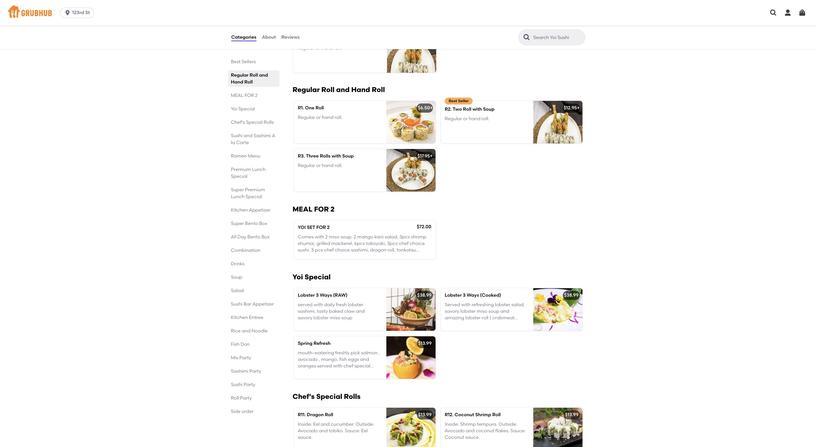 Task type: describe. For each thing, give the bounding box(es) containing it.
order
[[242, 409, 254, 415]]

fresh inside served with refreshing lobster salad, savory lobster miso soup and amazing lobster roll ( crabmeat avocado inside, top with fresh cook lobster meat)
[[500, 322, 511, 328]]

0 vertical spatial for
[[245, 93, 254, 98]]

lobster for lobster 3 ways (raw)
[[298, 293, 315, 299]]

0 vertical spatial 3pcs
[[399, 234, 410, 240]]

shumai,
[[298, 241, 315, 247]]

0 vertical spatial bento
[[245, 221, 258, 227]]

eggs
[[348, 357, 359, 363]]

regular up one
[[293, 86, 320, 94]]

avocado inside served with refreshing lobster salad, savory lobster miso soup and amazing lobster roll ( crabmeat avocado inside, top with fresh cook lobster meat)
[[445, 322, 465, 328]]

0 horizontal spatial r2. two roll with soup
[[297, 36, 347, 41]]

mackerel,
[[331, 241, 353, 247]]

1 horizontal spatial choice
[[410, 241, 425, 247]]

don
[[241, 342, 250, 348]]

side order
[[231, 409, 254, 415]]

+ for $17.95
[[430, 154, 433, 159]]

r11.
[[298, 413, 306, 418]]

served
[[445, 302, 460, 308]]

with inside served with daily fresh  lobster sashimi, tasty baked claw and savory lobster miso soup
[[314, 302, 323, 308]]

drinks
[[231, 261, 244, 267]]

1 vertical spatial eel
[[361, 429, 368, 434]]

lobster 3 ways (raw) image
[[386, 289, 436, 331]]

and inside regular roll and hand roll
[[259, 72, 268, 78]]

0 vertical spatial shrimp
[[475, 413, 491, 418]]

1 horizontal spatial yoi
[[293, 273, 303, 282]]

crabmeat
[[492, 316, 515, 321]]

miso inside served with daily fresh  lobster sashimi, tasty baked claw and savory lobster miso soup
[[330, 316, 340, 321]]

regular or hand roll. down 'seller'
[[445, 116, 489, 122]]

sauce: for cucumber.
[[345, 429, 360, 434]]

served with daily fresh  lobster sashimi, tasty baked claw and savory lobster miso soup
[[298, 302, 365, 321]]

0 horizontal spatial two
[[305, 36, 314, 41]]

1 vertical spatial meal for 2
[[293, 205, 335, 214]]

watering
[[314, 351, 334, 356]]

123rd st button
[[60, 8, 97, 18]]

tasty
[[317, 309, 328, 315]]

r1. one roll
[[298, 105, 324, 111]]

0 horizontal spatial chef's
[[231, 120, 245, 125]]

comes with 2 miso soup, 2 mango kani salad, 3pcs shrimp shumai, grilled mackerel, 6pcs takoyaki, 3pcs chef choice sushi, 3 pcs chef choice sashimi, dragon roll, tonkotsu ramen, shrimp and vegetable tempura.
[[298, 234, 426, 260]]

or down 'three'
[[316, 163, 321, 168]]

roll party
[[231, 396, 252, 401]]

1 vertical spatial two
[[453, 107, 462, 112]]

outside: inside inside: shrimp tempura. outside: avocado and coconut flakes. sauce: coconut sauce.
[[499, 422, 517, 428]]

r1.
[[298, 105, 304, 111]]

categories button
[[231, 26, 257, 49]]

cook
[[512, 322, 523, 328]]

pick
[[351, 351, 360, 356]]

soup inside served with daily fresh  lobster sashimi, tasty baked claw and savory lobster miso soup
[[341, 316, 352, 321]]

special
[[354, 364, 370, 369]]

mouth-watering freshly pick salmon , avocado , mango, fish eggs  and oranges served with chef special sauce
[[298, 351, 380, 376]]

0 horizontal spatial 3pcs
[[387, 241, 398, 247]]

0 vertical spatial ,
[[379, 351, 380, 356]]

flakes.
[[495, 429, 509, 434]]

soup inside served with refreshing lobster salad, savory lobster miso soup and amazing lobster roll ( crabmeat avocado inside, top with fresh cook lobster meat)
[[488, 309, 499, 315]]

mouth-
[[298, 351, 314, 356]]

fish don
[[231, 342, 250, 348]]

1 horizontal spatial chef's
[[293, 393, 315, 401]]

1 vertical spatial shrimp
[[315, 254, 330, 260]]

r12. coconut shrimp roll
[[445, 413, 501, 418]]

3 for lobster 3 ways (raw)
[[316, 293, 319, 299]]

regular or hand roll. down r3. three rolls with soup
[[298, 163, 342, 168]]

party for mix party
[[239, 356, 251, 361]]

1 horizontal spatial r2. two roll with soup image
[[533, 101, 583, 144]]

menu
[[248, 154, 260, 159]]

roll
[[482, 316, 488, 321]]

cucumber.
[[331, 422, 355, 428]]

fish
[[231, 342, 240, 348]]

kitchen appetizer
[[231, 208, 270, 213]]

2 horizontal spatial rolls
[[344, 393, 361, 401]]

regular down the best seller
[[445, 116, 462, 122]]

$38.99 for served with daily fresh  lobster sashimi, tasty baked claw and savory lobster miso soup
[[417, 293, 432, 299]]

or down r1. one roll
[[316, 115, 321, 120]]

ways for daily
[[320, 293, 332, 299]]

and inside sushi and sashimi a la carte
[[244, 133, 252, 139]]

set
[[307, 225, 315, 231]]

3 inside comes with 2 miso soup, 2 mango kani salad, 3pcs shrimp shumai, grilled mackerel, 6pcs takoyaki, 3pcs chef choice sushi, 3 pcs chef choice sashimi, dragon roll, tonkotsu ramen, shrimp and vegetable tempura.
[[311, 248, 314, 253]]

r11. dragon roll image
[[386, 409, 436, 448]]

inside,
[[466, 322, 480, 328]]

r12.
[[445, 413, 454, 418]]

inside: for r12.
[[445, 422, 459, 428]]

regular down r3.
[[298, 163, 315, 168]]

sauce
[[298, 371, 311, 376]]

$13.99 for inside: eel and cucumber. outside: avocado and tobiko. sauce: eel sauce.
[[418, 413, 432, 418]]

claw
[[344, 309, 355, 315]]

premium lunch special
[[231, 167, 266, 179]]

most ordered on grubhub
[[293, 19, 350, 25]]

0 vertical spatial appetizer
[[249, 208, 270, 213]]

$38.99 for served with refreshing lobster salad, savory lobster miso soup and amazing lobster roll ( crabmeat avocado inside, top with fresh cook lobster meat)
[[564, 293, 579, 299]]

yoi
[[298, 225, 306, 231]]

day
[[238, 235, 246, 240]]

0 horizontal spatial yoi special
[[231, 106, 255, 112]]

2 vertical spatial for
[[316, 225, 326, 231]]

refreshing
[[472, 302, 494, 308]]

lobster 3 ways (cooked)
[[445, 293, 501, 299]]

on
[[323, 19, 329, 25]]

0 vertical spatial coconut
[[455, 413, 474, 418]]

1 vertical spatial yoi special
[[293, 273, 331, 282]]

(raw)
[[333, 293, 348, 299]]

sushi bar appetizer
[[231, 302, 274, 307]]

1 vertical spatial rolls
[[320, 154, 331, 159]]

super premium lunch special
[[231, 187, 265, 200]]

kitchen entree
[[231, 315, 263, 321]]

reviews button
[[281, 26, 300, 49]]

$17.95 +
[[417, 154, 433, 159]]

with inside comes with 2 miso soup, 2 mango kani salad, 3pcs shrimp shumai, grilled mackerel, 6pcs takoyaki, 3pcs chef choice sushi, 3 pcs chef choice sashimi, dragon roll, tonkotsu ramen, shrimp and vegetable tempura.
[[315, 234, 324, 240]]

6pcs
[[354, 241, 365, 247]]

0 horizontal spatial sashimi
[[231, 369, 248, 375]]

coconut inside inside: shrimp tempura. outside: avocado and coconut flakes. sauce: coconut sauce.
[[445, 435, 464, 441]]

ramen menu
[[231, 154, 260, 159]]

0 vertical spatial r2.
[[297, 36, 304, 41]]

comes
[[298, 234, 314, 240]]

inside: for r11.
[[298, 422, 312, 428]]

super bento box
[[231, 221, 267, 227]]

regular down one
[[298, 115, 315, 120]]

amazing
[[445, 316, 464, 321]]

best sellers
[[231, 59, 256, 65]]

salad, inside comes with 2 miso soup, 2 mango kani salad, 3pcs shrimp shumai, grilled mackerel, 6pcs takoyaki, 3pcs chef choice sushi, 3 pcs chef choice sashimi, dragon roll, tonkotsu ramen, shrimp and vegetable tempura.
[[385, 234, 398, 240]]

3 for lobster 3 ways (cooked)
[[463, 293, 466, 299]]

sauce. for avocado
[[298, 435, 312, 441]]

Search Yoi Sushi search field
[[533, 34, 583, 41]]

sashimi party
[[231, 369, 261, 375]]

$12.95 +
[[564, 105, 580, 111]]

party for sashimi party
[[249, 369, 261, 375]]

1 vertical spatial ,
[[319, 357, 320, 363]]

sushi for sushi bar appetizer
[[231, 302, 243, 307]]

inside: eel and cucumber. outside: avocado and tobiko. sauce: eel sauce.
[[298, 422, 374, 441]]

search icon image
[[523, 33, 531, 41]]

top
[[481, 322, 489, 328]]

lunch inside premium lunch special
[[252, 167, 266, 173]]

0 horizontal spatial regular roll and hand roll
[[231, 72, 268, 85]]

sushi for sushi and sashimi a la carte
[[231, 133, 243, 139]]

three
[[306, 154, 319, 159]]

0 horizontal spatial chef's special rolls
[[231, 120, 274, 125]]

all
[[231, 235, 236, 240]]

tempura. inside inside: shrimp tempura. outside: avocado and coconut flakes. sauce: coconut sauce.
[[477, 422, 498, 428]]

spring refresh
[[298, 341, 331, 347]]

dragon
[[307, 413, 324, 418]]

(
[[490, 316, 491, 321]]

entree
[[249, 315, 263, 321]]

avocado inside mouth-watering freshly pick salmon , avocado , mango, fish eggs  and oranges served with chef special sauce
[[298, 357, 318, 363]]

r3. three rolls with soup
[[298, 154, 354, 159]]

sauce. for and
[[465, 435, 480, 441]]

or down 'seller'
[[463, 116, 468, 122]]

pcs
[[315, 248, 323, 253]]

0 vertical spatial meal
[[231, 93, 243, 98]]

123rd
[[72, 10, 84, 15]]

noodle
[[252, 329, 268, 334]]

regular or hand roll. down r1. one roll
[[298, 115, 342, 120]]

all day bento box
[[231, 235, 270, 240]]

rice and noodle
[[231, 329, 268, 334]]

1 horizontal spatial regular roll and hand roll
[[293, 86, 385, 94]]

0 vertical spatial shrimp
[[411, 234, 426, 240]]

1 vertical spatial for
[[314, 205, 329, 214]]

r3.
[[298, 154, 305, 159]]

sushi,
[[298, 248, 310, 253]]

takoyaki,
[[366, 241, 386, 247]]

1 vertical spatial box
[[262, 235, 270, 240]]

sellers
[[242, 59, 256, 65]]

and inside inside: shrimp tempura. outside: avocado and coconut flakes. sauce: coconut sauce.
[[466, 429, 475, 434]]

coconut
[[476, 429, 494, 434]]

premium inside the super premium lunch special
[[245, 187, 265, 193]]

carte
[[236, 140, 249, 146]]

outside: inside inside: eel and cucumber. outside: avocado and tobiko. sauce: eel sauce.
[[356, 422, 374, 428]]



Task type: vqa. For each thing, say whether or not it's contained in the screenshot.
best for Best Sellers
yes



Task type: locate. For each thing, give the bounding box(es) containing it.
0 horizontal spatial served
[[298, 302, 313, 308]]

roll
[[315, 36, 324, 41], [250, 72, 258, 78], [244, 79, 253, 85], [321, 86, 334, 94], [372, 86, 385, 94], [316, 105, 324, 111], [463, 107, 471, 112], [231, 396, 239, 401], [325, 413, 333, 418], [492, 413, 501, 418]]

0 vertical spatial r2. two roll with soup image
[[387, 30, 436, 73]]

shrimp
[[475, 413, 491, 418], [460, 422, 476, 428]]

r2. two roll with soup image
[[387, 30, 436, 73], [533, 101, 583, 144]]

special inside the super premium lunch special
[[246, 194, 262, 200]]

roll,
[[388, 248, 395, 253]]

outside: right cucumber.
[[356, 422, 374, 428]]

1 horizontal spatial avocado
[[445, 322, 465, 328]]

lunch up kitchen appetizer on the top of page
[[231, 194, 245, 200]]

0 vertical spatial sashimi,
[[351, 248, 369, 253]]

1 horizontal spatial ways
[[467, 293, 479, 299]]

1 vertical spatial chef's special rolls
[[293, 393, 361, 401]]

party
[[239, 356, 251, 361], [249, 369, 261, 375], [244, 382, 255, 388], [240, 396, 252, 401]]

avocado up oranges on the left of the page
[[298, 357, 318, 363]]

, down watering
[[319, 357, 320, 363]]

sashimi, down 6pcs
[[351, 248, 369, 253]]

choice up "tonkotsu"
[[410, 241, 425, 247]]

tempura. down dragon
[[365, 254, 385, 260]]

sushi up la on the left of the page
[[231, 133, 243, 139]]

1 vertical spatial salad,
[[511, 302, 525, 308]]

sashimi
[[254, 133, 271, 139], [231, 369, 248, 375]]

1 vertical spatial 3pcs
[[387, 241, 398, 247]]

regular down reviews
[[297, 45, 314, 51]]

2 vertical spatial sushi
[[231, 382, 243, 388]]

1 vertical spatial kitchen
[[231, 315, 248, 321]]

appetizer
[[249, 208, 270, 213], [252, 302, 274, 307]]

sushi up roll party
[[231, 382, 243, 388]]

super for super bento box
[[231, 221, 244, 227]]

super down premium lunch special
[[231, 187, 244, 193]]

$6.50
[[418, 105, 430, 111]]

kitchen up 'rice'
[[231, 315, 248, 321]]

coconut
[[455, 413, 474, 418], [445, 435, 464, 441]]

chef's up r11.
[[293, 393, 315, 401]]

0 vertical spatial box
[[259, 221, 267, 227]]

chef's special rolls up sushi and sashimi a la carte
[[231, 120, 274, 125]]

party up order
[[240, 396, 252, 401]]

lunch inside the super premium lunch special
[[231, 194, 245, 200]]

sashimi inside sushi and sashimi a la carte
[[254, 133, 271, 139]]

3 left pcs
[[311, 248, 314, 253]]

served inside served with daily fresh  lobster sashimi, tasty baked claw and savory lobster miso soup
[[298, 302, 313, 308]]

sashimi, left tasty
[[298, 309, 316, 315]]

$13.99 for mouth-watering freshly pick salmon , avocado , mango, fish eggs  and oranges served with chef special sauce
[[418, 341, 432, 347]]

, right salmon
[[379, 351, 380, 356]]

soup up (
[[488, 309, 499, 315]]

sushi and sashimi a la carte
[[231, 133, 275, 146]]

savory down served
[[445, 309, 459, 315]]

0 vertical spatial chef
[[399, 241, 409, 247]]

best
[[231, 59, 240, 65], [449, 99, 457, 103]]

main navigation navigation
[[0, 0, 816, 26]]

0 horizontal spatial tempura.
[[365, 254, 385, 260]]

1 vertical spatial shrimp
[[460, 422, 476, 428]]

sauce. inside inside: shrimp tempura. outside: avocado and coconut flakes. sauce: coconut sauce.
[[465, 435, 480, 441]]

$17.95
[[417, 154, 430, 159]]

1 horizontal spatial savory
[[445, 309, 459, 315]]

1 super from the top
[[231, 187, 244, 193]]

salmon
[[361, 351, 377, 356]]

sauce. down coconut
[[465, 435, 480, 441]]

r2. down most
[[297, 36, 304, 41]]

$12.95
[[564, 105, 577, 111]]

shrimp down $72.00
[[411, 234, 426, 240]]

1 vertical spatial sashimi,
[[298, 309, 316, 315]]

chef down "grilled"
[[324, 248, 334, 253]]

lunch down menu
[[252, 167, 266, 173]]

1 sauce. from the left
[[298, 435, 312, 441]]

coconut right r12.
[[455, 413, 474, 418]]

meat)
[[461, 329, 475, 335]]

2 inside: from the left
[[445, 422, 459, 428]]

sashimi, inside served with daily fresh  lobster sashimi, tasty baked claw and savory lobster miso soup
[[298, 309, 316, 315]]

1 vertical spatial regular roll and hand roll
[[293, 86, 385, 94]]

1 vertical spatial soup
[[341, 316, 352, 321]]

1 vertical spatial best
[[449, 99, 457, 103]]

mix
[[231, 356, 238, 361]]

0 vertical spatial served
[[298, 302, 313, 308]]

2 horizontal spatial chef
[[399, 241, 409, 247]]

about
[[262, 34, 276, 40]]

for
[[245, 93, 254, 98], [314, 205, 329, 214], [316, 225, 326, 231]]

and inside comes with 2 miso soup, 2 mango kani salad, 3pcs shrimp shumai, grilled mackerel, 6pcs takoyaki, 3pcs chef choice sushi, 3 pcs chef choice sashimi, dragon roll, tonkotsu ramen, shrimp and vegetable tempura.
[[331, 254, 340, 260]]

inside: down r12.
[[445, 422, 459, 428]]

1 avocado from the left
[[298, 429, 318, 434]]

1 ways from the left
[[320, 293, 332, 299]]

two down ordered
[[305, 36, 314, 41]]

choice down "mackerel," at the left bottom of page
[[335, 248, 350, 253]]

1 vertical spatial hand
[[351, 86, 370, 94]]

1 horizontal spatial 3pcs
[[399, 234, 410, 240]]

1 inside: from the left
[[298, 422, 312, 428]]

soup
[[336, 36, 347, 41], [483, 107, 495, 112], [342, 154, 354, 159], [231, 275, 242, 280]]

lobster up served
[[445, 293, 462, 299]]

grubhub
[[330, 19, 350, 25]]

$13.99
[[418, 341, 432, 347], [418, 413, 432, 418], [565, 413, 579, 418]]

r2. two roll with soup down the most ordered on grubhub
[[297, 36, 347, 41]]

shrimp down r12. coconut shrimp roll
[[460, 422, 476, 428]]

+ for $12.95
[[577, 105, 580, 111]]

shrimp up coconut
[[475, 413, 491, 418]]

refresh
[[314, 341, 331, 347]]

1 horizontal spatial r2. two roll with soup
[[445, 107, 495, 112]]

spring refresh image
[[386, 337, 436, 380]]

or
[[316, 45, 320, 51], [316, 115, 321, 120], [463, 116, 468, 122], [316, 163, 321, 168]]

0 vertical spatial hand
[[231, 79, 243, 85]]

1 $38.99 from the left
[[417, 293, 432, 299]]

chef's special rolls up r11. dragon roll
[[293, 393, 361, 401]]

rice
[[231, 329, 241, 334]]

meal
[[231, 93, 243, 98], [293, 205, 312, 214]]

0 horizontal spatial lobster
[[298, 293, 315, 299]]

regular or hand roll. down the most ordered on grubhub
[[297, 45, 342, 51]]

avocado inside inside: eel and cucumber. outside: avocado and tobiko. sauce: eel sauce.
[[298, 429, 318, 434]]

0 horizontal spatial yoi
[[231, 106, 237, 112]]

party right mix
[[239, 356, 251, 361]]

side
[[231, 409, 241, 415]]

3 up tasty
[[316, 293, 319, 299]]

0 horizontal spatial meal for 2
[[231, 93, 258, 98]]

0 horizontal spatial chef
[[324, 248, 334, 253]]

best left sellers
[[231, 59, 240, 65]]

r12. coconut shrimp roll image
[[533, 409, 583, 448]]

best for best seller
[[449, 99, 457, 103]]

savory
[[445, 309, 459, 315], [298, 316, 312, 321]]

avocado inside inside: shrimp tempura. outside: avocado and coconut flakes. sauce: coconut sauce.
[[445, 429, 465, 434]]

chef
[[399, 241, 409, 247], [324, 248, 334, 253], [344, 364, 353, 369]]

3 sushi from the top
[[231, 382, 243, 388]]

rolls right 'three'
[[320, 154, 331, 159]]

1 horizontal spatial svg image
[[770, 9, 777, 17]]

lobster for lobster 3 ways (cooked)
[[445, 293, 462, 299]]

special inside premium lunch special
[[231, 174, 247, 179]]

lobster 3 ways (cooked) image
[[533, 289, 583, 331]]

kitchen up super bento box
[[231, 208, 248, 213]]

inside: inside inside: eel and cucumber. outside: avocado and tobiko. sauce: eel sauce.
[[298, 422, 312, 428]]

box down kitchen appetizer on the top of page
[[259, 221, 267, 227]]

1 vertical spatial r2. two roll with soup
[[445, 107, 495, 112]]

mango,
[[321, 357, 338, 363]]

2 ways from the left
[[467, 293, 479, 299]]

1 svg image from the left
[[784, 9, 792, 17]]

1 sauce: from the left
[[345, 429, 360, 434]]

0 horizontal spatial lunch
[[231, 194, 245, 200]]

ways for refreshing
[[467, 293, 479, 299]]

$13.99 for inside: shrimp tempura. outside: avocado and coconut flakes. sauce: coconut sauce.
[[565, 413, 579, 418]]

outside: up 'flakes.'
[[499, 422, 517, 428]]

sashimi left a
[[254, 133, 271, 139]]

1 vertical spatial sushi
[[231, 302, 243, 307]]

and inside mouth-watering freshly pick salmon , avocado , mango, fish eggs  and oranges served with chef special sauce
[[360, 357, 369, 363]]

yoi special down "ramen,"
[[293, 273, 331, 282]]

super
[[231, 187, 244, 193], [231, 221, 244, 227]]

,
[[379, 351, 380, 356], [319, 357, 320, 363]]

regular down best sellers
[[231, 72, 249, 78]]

1 vertical spatial avocado
[[298, 357, 318, 363]]

1 kitchen from the top
[[231, 208, 248, 213]]

0 horizontal spatial $38.99
[[417, 293, 432, 299]]

soup
[[488, 309, 499, 315], [341, 316, 352, 321]]

premium down ramen
[[231, 167, 251, 173]]

chef inside mouth-watering freshly pick salmon , avocado , mango, fish eggs  and oranges served with chef special sauce
[[344, 364, 353, 369]]

$38.99
[[417, 293, 432, 299], [564, 293, 579, 299]]

tonkotsu
[[397, 248, 416, 253]]

served down mango,
[[317, 364, 332, 369]]

0 horizontal spatial r2. two roll with soup image
[[387, 30, 436, 73]]

chef's
[[231, 120, 245, 125], [293, 393, 315, 401]]

$6.50 +
[[418, 105, 433, 111]]

0 horizontal spatial salad,
[[385, 234, 398, 240]]

chef's up carte
[[231, 120, 245, 125]]

best left 'seller'
[[449, 99, 457, 103]]

2 kitchen from the top
[[231, 315, 248, 321]]

2 vertical spatial chef
[[344, 364, 353, 369]]

avocado down amazing
[[445, 322, 465, 328]]

la
[[231, 140, 235, 146]]

appetizer up entree
[[252, 302, 274, 307]]

served inside mouth-watering freshly pick salmon , avocado , mango, fish eggs  and oranges served with chef special sauce
[[317, 364, 332, 369]]

1 vertical spatial chef
[[324, 248, 334, 253]]

svg image
[[784, 9, 792, 17], [798, 9, 806, 17]]

yoi set for 2
[[298, 225, 330, 231]]

savory inside served with daily fresh  lobster sashimi, tasty baked claw and savory lobster miso soup
[[298, 316, 312, 321]]

super inside the super premium lunch special
[[231, 187, 244, 193]]

2 avocado from the left
[[445, 429, 465, 434]]

combination
[[231, 248, 260, 254]]

1 sushi from the top
[[231, 133, 243, 139]]

best seller
[[449, 99, 469, 103]]

inside: down r11.
[[298, 422, 312, 428]]

and inside served with refreshing lobster salad, savory lobster miso soup and amazing lobster roll ( crabmeat avocado inside, top with fresh cook lobster meat)
[[500, 309, 509, 315]]

3pcs up roll, at the left bottom of the page
[[387, 241, 398, 247]]

miso up "mackerel," at the left bottom of page
[[329, 234, 339, 240]]

a
[[272, 133, 275, 139]]

0 horizontal spatial outside:
[[356, 422, 374, 428]]

shrimp
[[411, 234, 426, 240], [315, 254, 330, 260]]

miso down baked
[[330, 316, 340, 321]]

sashimi,
[[351, 248, 369, 253], [298, 309, 316, 315]]

lobster
[[298, 293, 315, 299], [445, 293, 462, 299]]

vegetable
[[341, 254, 363, 260]]

grilled
[[316, 241, 330, 247]]

1 vertical spatial sashimi
[[231, 369, 248, 375]]

premium down premium lunch special
[[245, 187, 265, 193]]

tempura. up coconut
[[477, 422, 498, 428]]

dragon
[[370, 248, 386, 253]]

sauce. down r11.
[[298, 435, 312, 441]]

0 vertical spatial fresh
[[336, 302, 347, 308]]

avocado down r11.
[[298, 429, 318, 434]]

1 vertical spatial r2.
[[445, 107, 452, 112]]

0 vertical spatial yoi
[[231, 106, 237, 112]]

3 up amazing
[[463, 293, 466, 299]]

yoi special
[[231, 106, 255, 112], [293, 273, 331, 282]]

1 horizontal spatial sashimi,
[[351, 248, 369, 253]]

shrimp down pcs
[[315, 254, 330, 260]]

0 horizontal spatial meal
[[231, 93, 243, 98]]

savory inside served with refreshing lobster salad, savory lobster miso soup and amazing lobster roll ( crabmeat avocado inside, top with fresh cook lobster meat)
[[445, 309, 459, 315]]

1 vertical spatial meal
[[293, 205, 312, 214]]

best for best sellers
[[231, 59, 240, 65]]

two down the best seller
[[453, 107, 462, 112]]

2 svg image from the left
[[798, 9, 806, 17]]

3pcs up "tonkotsu"
[[399, 234, 410, 240]]

lobster up served with daily fresh  lobster sashimi, tasty baked claw and savory lobster miso soup
[[298, 293, 315, 299]]

1 vertical spatial yoi
[[293, 273, 303, 282]]

r2. two roll with soup down 'seller'
[[445, 107, 495, 112]]

chef up "tonkotsu"
[[399, 241, 409, 247]]

1 horizontal spatial shrimp
[[411, 234, 426, 240]]

sushi left bar
[[231, 302, 243, 307]]

miso inside served with refreshing lobster salad, savory lobster miso soup and amazing lobster roll ( crabmeat avocado inside, top with fresh cook lobster meat)
[[477, 309, 487, 315]]

yoi special up sushi and sashimi a la carte
[[231, 106, 255, 112]]

coconut down r12.
[[445, 435, 464, 441]]

1 horizontal spatial meal
[[293, 205, 312, 214]]

with inside mouth-watering freshly pick salmon , avocado , mango, fish eggs  and oranges served with chef special sauce
[[333, 364, 342, 369]]

sushi
[[231, 133, 243, 139], [231, 302, 243, 307], [231, 382, 243, 388]]

r2. down the best seller
[[445, 107, 452, 112]]

1 vertical spatial super
[[231, 221, 244, 227]]

box down super bento box
[[262, 235, 270, 240]]

1 vertical spatial choice
[[335, 248, 350, 253]]

served
[[298, 302, 313, 308], [317, 364, 332, 369]]

super up all
[[231, 221, 244, 227]]

svg image
[[770, 9, 777, 17], [64, 10, 71, 16]]

about button
[[262, 26, 276, 49]]

bento right "day"
[[247, 235, 261, 240]]

0 vertical spatial soup
[[488, 309, 499, 315]]

0 vertical spatial tempura.
[[365, 254, 385, 260]]

and inside served with daily fresh  lobster sashimi, tasty baked claw and savory lobster miso soup
[[356, 309, 365, 315]]

party for sushi party
[[244, 382, 255, 388]]

freshly
[[335, 351, 350, 356]]

rolls up a
[[264, 120, 274, 125]]

r1. one roll image
[[386, 101, 436, 144]]

savory up spring
[[298, 316, 312, 321]]

inside:
[[298, 422, 312, 428], [445, 422, 459, 428]]

hand inside regular roll and hand roll
[[231, 79, 243, 85]]

0 horizontal spatial fresh
[[336, 302, 347, 308]]

1 horizontal spatial tempura.
[[477, 422, 498, 428]]

1 vertical spatial coconut
[[445, 435, 464, 441]]

tempura. inside comes with 2 miso soup, 2 mango kani salad, 3pcs shrimp shumai, grilled mackerel, 6pcs takoyaki, 3pcs chef choice sushi, 3 pcs chef choice sashimi, dragon roll, tonkotsu ramen, shrimp and vegetable tempura.
[[365, 254, 385, 260]]

1 horizontal spatial $38.99
[[564, 293, 579, 299]]

1 horizontal spatial lobster
[[445, 293, 462, 299]]

0 vertical spatial avocado
[[445, 322, 465, 328]]

1 horizontal spatial sauce.
[[465, 435, 480, 441]]

salad, inside served with refreshing lobster salad, savory lobster miso soup and amazing lobster roll ( crabmeat avocado inside, top with fresh cook lobster meat)
[[511, 302, 525, 308]]

1 vertical spatial appetizer
[[252, 302, 274, 307]]

chef's special rolls
[[231, 120, 274, 125], [293, 393, 361, 401]]

2 outside: from the left
[[499, 422, 517, 428]]

fish
[[339, 357, 347, 363]]

categories
[[231, 34, 256, 40]]

1 horizontal spatial hand
[[351, 86, 370, 94]]

oranges
[[298, 364, 316, 369]]

ramen
[[231, 154, 247, 159]]

avocado
[[445, 322, 465, 328], [298, 357, 318, 363]]

sashimi, inside comes with 2 miso soup, 2 mango kani salad, 3pcs shrimp shumai, grilled mackerel, 6pcs takoyaki, 3pcs chef choice sushi, 3 pcs chef choice sashimi, dragon roll, tonkotsu ramen, shrimp and vegetable tempura.
[[351, 248, 369, 253]]

0 vertical spatial savory
[[445, 309, 459, 315]]

sauce: inside inside: eel and cucumber. outside: avocado and tobiko. sauce: eel sauce.
[[345, 429, 360, 434]]

sauce: down cucumber.
[[345, 429, 360, 434]]

with
[[325, 36, 334, 41], [472, 107, 482, 112], [332, 154, 341, 159], [315, 234, 324, 240], [314, 302, 323, 308], [461, 302, 471, 308], [490, 322, 499, 328], [333, 364, 342, 369]]

sauce. inside inside: eel and cucumber. outside: avocado and tobiko. sauce: eel sauce.
[[298, 435, 312, 441]]

sauce: inside inside: shrimp tempura. outside: avocado and coconut flakes. sauce: coconut sauce.
[[511, 429, 526, 434]]

1 vertical spatial bento
[[247, 235, 261, 240]]

ways up refreshing
[[467, 293, 479, 299]]

sauce: for outside:
[[511, 429, 526, 434]]

inside: shrimp tempura. outside: avocado and coconut flakes. sauce: coconut sauce.
[[445, 422, 526, 441]]

kitchen for kitchen entree
[[231, 315, 248, 321]]

sauce: right 'flakes.'
[[511, 429, 526, 434]]

0 vertical spatial rolls
[[264, 120, 274, 125]]

sushi for sushi party
[[231, 382, 243, 388]]

0 horizontal spatial ways
[[320, 293, 332, 299]]

regular roll and hand roll
[[231, 72, 268, 85], [293, 86, 385, 94]]

0 vertical spatial lunch
[[252, 167, 266, 173]]

0 vertical spatial eel
[[313, 422, 320, 428]]

0 horizontal spatial sauce.
[[298, 435, 312, 441]]

fresh up baked
[[336, 302, 347, 308]]

0 horizontal spatial rolls
[[264, 120, 274, 125]]

2 super from the top
[[231, 221, 244, 227]]

0 vertical spatial miso
[[329, 234, 339, 240]]

sauce.
[[298, 435, 312, 441], [465, 435, 480, 441]]

0 vertical spatial best
[[231, 59, 240, 65]]

hand
[[231, 79, 243, 85], [351, 86, 370, 94]]

0 horizontal spatial r2.
[[297, 36, 304, 41]]

1 horizontal spatial chef
[[344, 364, 353, 369]]

party for roll party
[[240, 396, 252, 401]]

bento
[[245, 221, 258, 227], [247, 235, 261, 240]]

miso
[[329, 234, 339, 240], [477, 309, 487, 315], [330, 316, 340, 321]]

2 sushi from the top
[[231, 302, 243, 307]]

2 $38.99 from the left
[[564, 293, 579, 299]]

fresh
[[336, 302, 347, 308], [500, 322, 511, 328]]

0 horizontal spatial avocado
[[298, 429, 318, 434]]

2 vertical spatial rolls
[[344, 393, 361, 401]]

2 sauce: from the left
[[511, 429, 526, 434]]

rolls up cucumber.
[[344, 393, 361, 401]]

fresh inside served with daily fresh  lobster sashimi, tasty baked claw and savory lobster miso soup
[[336, 302, 347, 308]]

svg image inside "123rd st" button
[[64, 10, 71, 16]]

1 horizontal spatial two
[[453, 107, 462, 112]]

fresh down 'crabmeat'
[[500, 322, 511, 328]]

served down lobster 3 ways (raw)
[[298, 302, 313, 308]]

miso inside comes with 2 miso soup, 2 mango kani salad, 3pcs shrimp shumai, grilled mackerel, 6pcs takoyaki, 3pcs chef choice sushi, 3 pcs chef choice sashimi, dragon roll, tonkotsu ramen, shrimp and vegetable tempura.
[[329, 234, 339, 240]]

soup,
[[341, 234, 353, 240]]

1 outside: from the left
[[356, 422, 374, 428]]

kitchen for kitchen appetizer
[[231, 208, 248, 213]]

outside:
[[356, 422, 374, 428], [499, 422, 517, 428]]

inside: inside inside: shrimp tempura. outside: avocado and coconut flakes. sauce: coconut sauce.
[[445, 422, 459, 428]]

2 sauce. from the left
[[465, 435, 480, 441]]

soup down the claw
[[341, 316, 352, 321]]

0 horizontal spatial savory
[[298, 316, 312, 321]]

ways up daily
[[320, 293, 332, 299]]

1 horizontal spatial svg image
[[798, 9, 806, 17]]

yoi
[[231, 106, 237, 112], [293, 273, 303, 282]]

seller
[[458, 99, 469, 103]]

baked
[[329, 309, 343, 315]]

and
[[259, 72, 268, 78], [336, 86, 350, 94], [244, 133, 252, 139], [331, 254, 340, 260], [356, 309, 365, 315], [500, 309, 509, 315], [242, 329, 250, 334], [360, 357, 369, 363], [321, 422, 330, 428], [319, 429, 328, 434], [466, 429, 475, 434]]

1 horizontal spatial inside:
[[445, 422, 459, 428]]

or down the most ordered on grubhub
[[316, 45, 320, 51]]

0 horizontal spatial sauce:
[[345, 429, 360, 434]]

sushi inside sushi and sashimi a la carte
[[231, 133, 243, 139]]

served with refreshing lobster salad, savory lobster miso soup and amazing lobster roll ( crabmeat avocado inside, top with fresh cook lobster meat)
[[445, 302, 525, 335]]

1 lobster from the left
[[298, 293, 315, 299]]

appetizer up super bento box
[[249, 208, 270, 213]]

$72.00
[[417, 224, 431, 230]]

shrimp inside inside: shrimp tempura. outside: avocado and coconut flakes. sauce: coconut sauce.
[[460, 422, 476, 428]]

0 horizontal spatial best
[[231, 59, 240, 65]]

party down sashimi party
[[244, 382, 255, 388]]

eel down r11. dragon roll
[[313, 422, 320, 428]]

1 vertical spatial lunch
[[231, 194, 245, 200]]

1 horizontal spatial 3
[[316, 293, 319, 299]]

+ for $6.50
[[430, 105, 433, 111]]

party up sushi party
[[249, 369, 261, 375]]

ordered
[[304, 19, 322, 25]]

avocado down r12.
[[445, 429, 465, 434]]

super for super premium lunch special
[[231, 187, 244, 193]]

salad, right kani at the bottom left
[[385, 234, 398, 240]]

bento down kitchen appetizer on the top of page
[[245, 221, 258, 227]]

r3. three rolls with soup image
[[386, 149, 436, 192]]

hand
[[321, 45, 333, 51], [322, 115, 334, 120], [469, 116, 481, 122], [322, 163, 334, 168]]

0 horizontal spatial svg image
[[784, 9, 792, 17]]

premium inside premium lunch special
[[231, 167, 251, 173]]

1 vertical spatial premium
[[245, 187, 265, 193]]

2 lobster from the left
[[445, 293, 462, 299]]

1 vertical spatial chef's
[[293, 393, 315, 401]]



